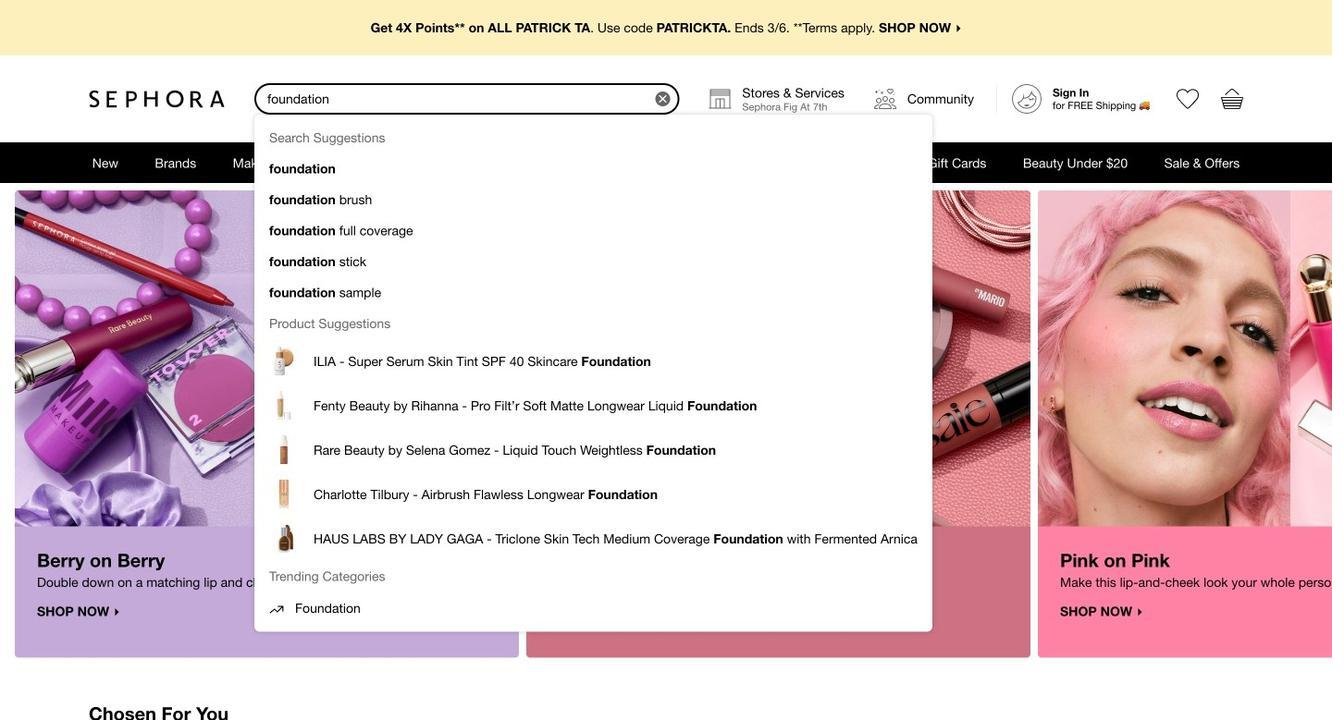 Task type: locate. For each thing, give the bounding box(es) containing it.
6 option from the top
[[254, 592, 933, 625]]

None search field
[[254, 83, 933, 633]]

None field
[[254, 83, 680, 115]]

list box
[[254, 115, 933, 633]]

go to basket image
[[1222, 88, 1244, 110]]

sephora homepage image
[[89, 90, 225, 108]]

5 option from the top
[[254, 517, 933, 561]]

option
[[254, 339, 933, 384], [254, 384, 933, 428], [254, 428, 933, 472], [254, 472, 933, 517], [254, 517, 933, 561], [254, 592, 933, 625]]



Task type: describe. For each thing, give the bounding box(es) containing it.
2 option from the top
[[254, 384, 933, 428]]

clear search input text image
[[659, 95, 667, 103]]

3 option from the top
[[254, 428, 933, 472]]

Search search field
[[256, 85, 656, 113]]

1 option from the top
[[254, 339, 933, 384]]

4 option from the top
[[254, 472, 933, 517]]



Task type: vqa. For each thing, say whether or not it's contained in the screenshot.
option
yes



